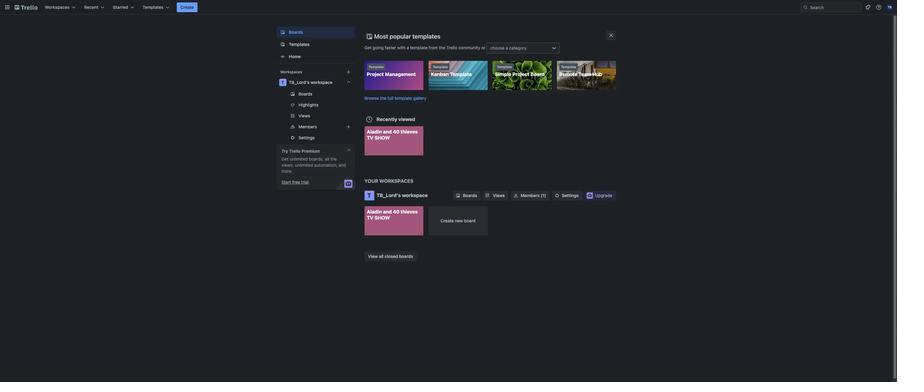 Task type: describe. For each thing, give the bounding box(es) containing it.
members for members (1)
[[521, 193, 540, 198]]

project inside template project management
[[367, 72, 384, 77]]

search image
[[803, 5, 808, 10]]

starred
[[113, 5, 128, 10]]

your workspaces
[[364, 179, 414, 184]]

1 vertical spatial the
[[380, 96, 386, 101]]

Search field
[[808, 3, 862, 12]]

closed
[[385, 254, 398, 259]]

boards for highlights
[[299, 91, 312, 97]]

most popular templates
[[374, 33, 440, 40]]

all inside try trello premium get unlimited boards, all the views, unlimited automation, and more.
[[325, 157, 329, 162]]

views for left views link
[[299, 113, 310, 119]]

choose a category
[[490, 45, 527, 51]]

trello inside try trello premium get unlimited boards, all the views, unlimited automation, and more.
[[289, 149, 301, 154]]

sm image inside settings link
[[554, 193, 560, 199]]

templates inside popup button
[[143, 5, 163, 10]]

viewed
[[399, 117, 415, 122]]

0 vertical spatial template
[[410, 45, 428, 50]]

0 vertical spatial workspace
[[311, 80, 332, 85]]

category
[[509, 45, 527, 51]]

workspaces inside dropdown button
[[45, 5, 70, 10]]

and for first aladin and 40 thieves tv show 'link' from the top of the page
[[383, 129, 392, 135]]

template board image
[[279, 41, 286, 48]]

going
[[373, 45, 384, 50]]

template right kanban on the top of the page
[[450, 72, 472, 77]]

browse the full template gallery link
[[364, 96, 426, 101]]

and for first aladin and 40 thieves tv show 'link' from the bottom
[[383, 209, 392, 215]]

2 aladin and 40 thieves tv show link from the top
[[364, 207, 424, 236]]

view
[[368, 254, 378, 259]]

sm image
[[455, 193, 461, 199]]

templates inside templates link
[[289, 42, 310, 47]]

home
[[289, 54, 301, 59]]

1 horizontal spatial workspaces
[[280, 70, 302, 74]]

team
[[579, 72, 591, 77]]

and inside try trello premium get unlimited boards, all the views, unlimited automation, and more.
[[339, 163, 346, 168]]

template kanban template
[[431, 65, 472, 77]]

home image
[[279, 53, 286, 60]]

1 aladin and 40 thieves tv show link from the top
[[364, 126, 424, 156]]

tyler black (tylerblack44) image
[[886, 4, 894, 11]]

1 show from the top
[[375, 135, 390, 141]]

board
[[531, 72, 545, 77]]

recent button
[[80, 2, 108, 12]]

the for try trello premium get unlimited boards, all the views, unlimited automation, and more.
[[330, 157, 337, 162]]

create new board
[[441, 219, 476, 224]]

automation,
[[314, 163, 338, 168]]

browse the full template gallery
[[364, 96, 426, 101]]

highlights
[[299, 102, 318, 108]]

boards link for views
[[453, 191, 481, 201]]

recently
[[377, 117, 397, 122]]

all inside view all closed boards 'button'
[[379, 254, 384, 259]]

1 horizontal spatial views link
[[483, 191, 509, 201]]

or
[[481, 45, 486, 50]]

templates button
[[139, 2, 173, 12]]

boards
[[399, 254, 413, 259]]

try
[[282, 149, 288, 154]]

workspaces
[[379, 179, 414, 184]]

get going faster with a template from the trello community or
[[364, 45, 487, 50]]

popular
[[390, 33, 411, 40]]

template project management
[[367, 65, 416, 77]]

boards,
[[309, 157, 324, 162]]

0 horizontal spatial tb_lord's
[[289, 80, 310, 85]]

starred button
[[109, 2, 138, 12]]

template for remote
[[561, 65, 576, 69]]

gallery
[[413, 96, 426, 101]]

template simple project board
[[495, 65, 545, 77]]

1 vertical spatial tb_lord's workspace
[[377, 193, 428, 198]]

highlights link
[[277, 100, 355, 110]]

boards for views
[[463, 193, 477, 198]]

2 tv from the top
[[367, 216, 373, 221]]

0 vertical spatial tb_lord's workspace
[[289, 80, 332, 85]]

1 horizontal spatial a
[[506, 45, 508, 51]]

1 aladin and 40 thieves tv show from the top
[[367, 129, 418, 141]]

boards link for highlights
[[277, 89, 355, 99]]

project inside template simple project board
[[513, 72, 529, 77]]

try trello premium get unlimited boards, all the views, unlimited automation, and more.
[[282, 149, 346, 174]]

board image
[[279, 29, 286, 36]]

simple
[[495, 72, 511, 77]]

1 thieves from the top
[[401, 129, 418, 135]]

add image
[[345, 123, 352, 131]]

get inside try trello premium get unlimited boards, all the views, unlimited automation, and more.
[[282, 157, 289, 162]]

2 aladin and 40 thieves tv show from the top
[[367, 209, 418, 221]]



Task type: locate. For each thing, give the bounding box(es) containing it.
0 vertical spatial all
[[325, 157, 329, 162]]

1 vertical spatial views link
[[483, 191, 509, 201]]

browse
[[364, 96, 379, 101]]

workspace
[[311, 80, 332, 85], [402, 193, 428, 198]]

create button
[[177, 2, 198, 12]]

0 vertical spatial settings link
[[277, 133, 355, 143]]

0 vertical spatial aladin
[[367, 129, 382, 135]]

trello right try
[[289, 149, 301, 154]]

0 horizontal spatial settings link
[[277, 133, 355, 143]]

tb_lord's workspace
[[289, 80, 332, 85], [377, 193, 428, 198]]

unlimited up views,
[[290, 157, 308, 162]]

0 vertical spatial settings
[[299, 135, 315, 141]]

template
[[369, 65, 384, 69], [433, 65, 448, 69], [497, 65, 512, 69], [561, 65, 576, 69], [450, 72, 472, 77]]

1 vertical spatial trello
[[289, 149, 301, 154]]

start free trial button
[[282, 180, 309, 186]]

0 vertical spatial unlimited
[[290, 157, 308, 162]]

1 horizontal spatial views
[[493, 193, 505, 198]]

1 vertical spatial unlimited
[[295, 163, 313, 168]]

full
[[388, 96, 394, 101]]

(1)
[[541, 193, 546, 198]]

template for project
[[369, 65, 384, 69]]

members down highlights
[[299, 124, 317, 130]]

templates up home
[[289, 42, 310, 47]]

0 horizontal spatial trello
[[289, 149, 301, 154]]

0 vertical spatial aladin and 40 thieves tv show link
[[364, 126, 424, 156]]

get
[[364, 45, 372, 50], [282, 157, 289, 162]]

0 horizontal spatial project
[[367, 72, 384, 77]]

0 vertical spatial t
[[281, 80, 284, 85]]

open information menu image
[[876, 4, 882, 10]]

choose
[[490, 45, 505, 51]]

show
[[375, 135, 390, 141], [375, 216, 390, 221]]

views
[[299, 113, 310, 119], [493, 193, 505, 198]]

0 vertical spatial tb_lord's
[[289, 80, 310, 85]]

workspace down workspaces
[[402, 193, 428, 198]]

0 horizontal spatial views link
[[277, 111, 355, 121]]

0 vertical spatial trello
[[447, 45, 457, 50]]

project
[[367, 72, 384, 77], [513, 72, 529, 77]]

members left (1)
[[521, 193, 540, 198]]

1 horizontal spatial members
[[521, 193, 540, 198]]

project up the browse
[[367, 72, 384, 77]]

t down home image
[[281, 80, 284, 85]]

all
[[325, 157, 329, 162], [379, 254, 384, 259]]

boards link
[[277, 27, 355, 38], [277, 89, 355, 99], [453, 191, 481, 201]]

a right with
[[407, 45, 409, 50]]

the for get going faster with a template from the trello community or
[[439, 45, 445, 50]]

tv
[[367, 135, 373, 141], [367, 216, 373, 221]]

aladin for first aladin and 40 thieves tv show 'link' from the top of the page
[[367, 129, 382, 135]]

management
[[385, 72, 416, 77]]

aladin and 40 thieves tv show
[[367, 129, 418, 141], [367, 209, 418, 221]]

settings
[[299, 135, 315, 141], [562, 193, 579, 198]]

0 horizontal spatial views
[[299, 113, 310, 119]]

0 vertical spatial create
[[180, 5, 194, 10]]

boards
[[289, 30, 303, 35], [299, 91, 312, 97], [463, 193, 477, 198]]

0 horizontal spatial get
[[282, 157, 289, 162]]

0 vertical spatial show
[[375, 135, 390, 141]]

1 aladin from the top
[[367, 129, 382, 135]]

create inside the create button
[[180, 5, 194, 10]]

aladin for first aladin and 40 thieves tv show 'link' from the bottom
[[367, 209, 382, 215]]

0 vertical spatial get
[[364, 45, 372, 50]]

workspace up highlights link at the top left of the page
[[311, 80, 332, 85]]

template for simple
[[497, 65, 512, 69]]

0 vertical spatial boards
[[289, 30, 303, 35]]

settings for topmost settings link
[[299, 135, 315, 141]]

your
[[364, 179, 378, 184]]

aladin
[[367, 129, 382, 135], [367, 209, 382, 215]]

1 vertical spatial get
[[282, 157, 289, 162]]

1 project from the left
[[367, 72, 384, 77]]

boards link up highlights link at the top left of the page
[[277, 89, 355, 99]]

1 vertical spatial workspaces
[[280, 70, 302, 74]]

1 vertical spatial boards
[[299, 91, 312, 97]]

1 vertical spatial 40
[[393, 209, 400, 215]]

the inside try trello premium get unlimited boards, all the views, unlimited automation, and more.
[[330, 157, 337, 162]]

premium
[[302, 149, 320, 154]]

templates
[[143, 5, 163, 10], [289, 42, 310, 47]]

1 vertical spatial boards link
[[277, 89, 355, 99]]

templates
[[412, 33, 440, 40]]

upgrade button
[[585, 191, 616, 201]]

0 horizontal spatial the
[[330, 157, 337, 162]]

1 vertical spatial tb_lord's
[[377, 193, 401, 198]]

faster
[[385, 45, 396, 50]]

boards right sm image
[[463, 193, 477, 198]]

1 horizontal spatial templates
[[289, 42, 310, 47]]

templates right starred popup button
[[143, 5, 163, 10]]

1 horizontal spatial t
[[367, 192, 371, 199]]

views,
[[282, 163, 294, 168]]

0 vertical spatial 40
[[393, 129, 400, 135]]

0 vertical spatial boards link
[[277, 27, 355, 38]]

get up views,
[[282, 157, 289, 162]]

1 vertical spatial aladin and 40 thieves tv show
[[367, 209, 418, 221]]

0 vertical spatial the
[[439, 45, 445, 50]]

trello left community
[[447, 45, 457, 50]]

unlimited
[[290, 157, 308, 162], [295, 163, 313, 168]]

sm image left members (1)
[[513, 193, 519, 199]]

tb_lord's workspace up highlights
[[289, 80, 332, 85]]

templates link
[[277, 39, 355, 50]]

start free trial
[[282, 180, 309, 185]]

0 horizontal spatial templates
[[143, 5, 163, 10]]

primary element
[[0, 0, 897, 15]]

1 vertical spatial templates
[[289, 42, 310, 47]]

recently viewed
[[377, 117, 415, 122]]

0 horizontal spatial members
[[299, 124, 317, 130]]

start
[[282, 180, 291, 185]]

a right choose
[[506, 45, 508, 51]]

1 vertical spatial t
[[367, 192, 371, 199]]

most
[[374, 33, 388, 40]]

views link
[[277, 111, 355, 121], [483, 191, 509, 201]]

upgrade
[[595, 193, 612, 198]]

2 horizontal spatial the
[[439, 45, 445, 50]]

1 vertical spatial aladin
[[367, 209, 382, 215]]

template remote team hub
[[559, 65, 602, 77]]

boards up highlights
[[299, 91, 312, 97]]

template inside template simple project board
[[497, 65, 512, 69]]

1 vertical spatial show
[[375, 216, 390, 221]]

unlimited down the boards,
[[295, 163, 313, 168]]

0 horizontal spatial workspaces
[[45, 5, 70, 10]]

1 vertical spatial create
[[441, 219, 454, 224]]

t down your
[[367, 192, 371, 199]]

2 vertical spatial boards
[[463, 193, 477, 198]]

1 vertical spatial members
[[521, 193, 540, 198]]

the up automation,
[[330, 157, 337, 162]]

40
[[393, 129, 400, 135], [393, 209, 400, 215]]

kanban
[[431, 72, 449, 77]]

template inside template remote team hub
[[561, 65, 576, 69]]

trial
[[301, 180, 309, 185]]

remote
[[559, 72, 577, 77]]

0 vertical spatial templates
[[143, 5, 163, 10]]

settings up the premium
[[299, 135, 315, 141]]

hub
[[593, 72, 602, 77]]

view all closed boards
[[368, 254, 413, 259]]

view all closed boards button
[[364, 252, 417, 262]]

0 vertical spatial views
[[299, 113, 310, 119]]

0 horizontal spatial a
[[407, 45, 409, 50]]

workspaces button
[[41, 2, 79, 12]]

0 horizontal spatial create
[[180, 5, 194, 10]]

members (1)
[[521, 193, 546, 198]]

create
[[180, 5, 194, 10], [441, 219, 454, 224]]

all up automation,
[[325, 157, 329, 162]]

settings link
[[277, 133, 355, 143], [552, 191, 582, 201]]

2 vertical spatial the
[[330, 157, 337, 162]]

2 vertical spatial and
[[383, 209, 392, 215]]

1 vertical spatial and
[[339, 163, 346, 168]]

template up the simple
[[497, 65, 512, 69]]

2 vertical spatial boards link
[[453, 191, 481, 201]]

board
[[464, 219, 476, 224]]

2 project from the left
[[513, 72, 529, 77]]

2 aladin from the top
[[367, 209, 382, 215]]

boards link up the board
[[453, 191, 481, 201]]

2 sm image from the left
[[554, 193, 560, 199]]

thieves
[[401, 129, 418, 135], [401, 209, 418, 215]]

settings link down "members" link
[[277, 133, 355, 143]]

tb_lord's workspace down workspaces
[[377, 193, 428, 198]]

create for create
[[180, 5, 194, 10]]

0 vertical spatial tv
[[367, 135, 373, 141]]

1 vertical spatial settings
[[562, 193, 579, 198]]

0 horizontal spatial settings
[[299, 135, 315, 141]]

1 vertical spatial settings link
[[552, 191, 582, 201]]

0 vertical spatial aladin and 40 thieves tv show
[[367, 129, 418, 141]]

t
[[281, 80, 284, 85], [367, 192, 371, 199]]

1 vertical spatial views
[[493, 193, 505, 198]]

1 vertical spatial aladin and 40 thieves tv show link
[[364, 207, 424, 236]]

1 tv from the top
[[367, 135, 373, 141]]

2 thieves from the top
[[401, 209, 418, 215]]

boards right board icon
[[289, 30, 303, 35]]

1 vertical spatial thieves
[[401, 209, 418, 215]]

create for create new board
[[441, 219, 454, 224]]

0 vertical spatial and
[[383, 129, 392, 135]]

2 show from the top
[[375, 216, 390, 221]]

template down templates
[[410, 45, 428, 50]]

home link
[[277, 51, 355, 62]]

from
[[429, 45, 438, 50]]

1 horizontal spatial tb_lord's workspace
[[377, 193, 428, 198]]

1 horizontal spatial settings
[[562, 193, 579, 198]]

0 horizontal spatial t
[[281, 80, 284, 85]]

0 horizontal spatial sm image
[[513, 193, 519, 199]]

with
[[397, 45, 406, 50]]

tb_lord's
[[289, 80, 310, 85], [377, 193, 401, 198]]

0 vertical spatial thieves
[[401, 129, 418, 135]]

0 notifications image
[[864, 4, 872, 11]]

0 horizontal spatial workspace
[[311, 80, 332, 85]]

1 sm image from the left
[[513, 193, 519, 199]]

0 vertical spatial workspaces
[[45, 5, 70, 10]]

boards link up templates link
[[277, 27, 355, 38]]

get left going
[[364, 45, 372, 50]]

tb_lord's up highlights
[[289, 80, 310, 85]]

1 horizontal spatial get
[[364, 45, 372, 50]]

0 vertical spatial members
[[299, 124, 317, 130]]

1 vertical spatial tv
[[367, 216, 373, 221]]

1 horizontal spatial create
[[441, 219, 454, 224]]

1 vertical spatial workspace
[[402, 193, 428, 198]]

settings link right (1)
[[552, 191, 582, 201]]

members link
[[277, 122, 355, 132]]

1 horizontal spatial sm image
[[554, 193, 560, 199]]

template up 'remote'
[[561, 65, 576, 69]]

template inside template project management
[[369, 65, 384, 69]]

aladin and 40 thieves tv show link
[[364, 126, 424, 156], [364, 207, 424, 236]]

template down going
[[369, 65, 384, 69]]

template right full
[[395, 96, 412, 101]]

sm image right (1)
[[554, 193, 560, 199]]

template up kanban on the top of the page
[[433, 65, 448, 69]]

1 horizontal spatial workspace
[[402, 193, 428, 198]]

recent
[[84, 5, 98, 10]]

1 horizontal spatial all
[[379, 254, 384, 259]]

workspaces
[[45, 5, 70, 10], [280, 70, 302, 74]]

1 40 from the top
[[393, 129, 400, 135]]

project left board
[[513, 72, 529, 77]]

settings for the right settings link
[[562, 193, 579, 198]]

1 horizontal spatial project
[[513, 72, 529, 77]]

and
[[383, 129, 392, 135], [339, 163, 346, 168], [383, 209, 392, 215]]

0 vertical spatial views link
[[277, 111, 355, 121]]

2 40 from the top
[[393, 209, 400, 215]]

views for right views link
[[493, 193, 505, 198]]

new
[[455, 219, 463, 224]]

the right the from
[[439, 45, 445, 50]]

0 horizontal spatial all
[[325, 157, 329, 162]]

back to home image
[[15, 2, 37, 12]]

1 vertical spatial all
[[379, 254, 384, 259]]

community
[[458, 45, 480, 50]]

sm image
[[513, 193, 519, 199], [554, 193, 560, 199]]

members for members
[[299, 124, 317, 130]]

1 horizontal spatial settings link
[[552, 191, 582, 201]]

free
[[292, 180, 300, 185]]

settings right (1)
[[562, 193, 579, 198]]

trello
[[447, 45, 457, 50], [289, 149, 301, 154]]

more.
[[282, 169, 293, 174]]

a
[[407, 45, 409, 50], [506, 45, 508, 51]]

create a workspace image
[[345, 69, 352, 76]]

tb_lord's down 'your workspaces'
[[377, 193, 401, 198]]

0 horizontal spatial tb_lord's workspace
[[289, 80, 332, 85]]

1 horizontal spatial trello
[[447, 45, 457, 50]]

the
[[439, 45, 445, 50], [380, 96, 386, 101], [330, 157, 337, 162]]

template
[[410, 45, 428, 50], [395, 96, 412, 101]]

1 horizontal spatial the
[[380, 96, 386, 101]]

all right view
[[379, 254, 384, 259]]

template for kanban
[[433, 65, 448, 69]]

1 horizontal spatial tb_lord's
[[377, 193, 401, 198]]

1 vertical spatial template
[[395, 96, 412, 101]]

the left full
[[380, 96, 386, 101]]



Task type: vqa. For each thing, say whether or not it's contained in the screenshot.
the left James Peterson (jamespeterson93) icon
no



